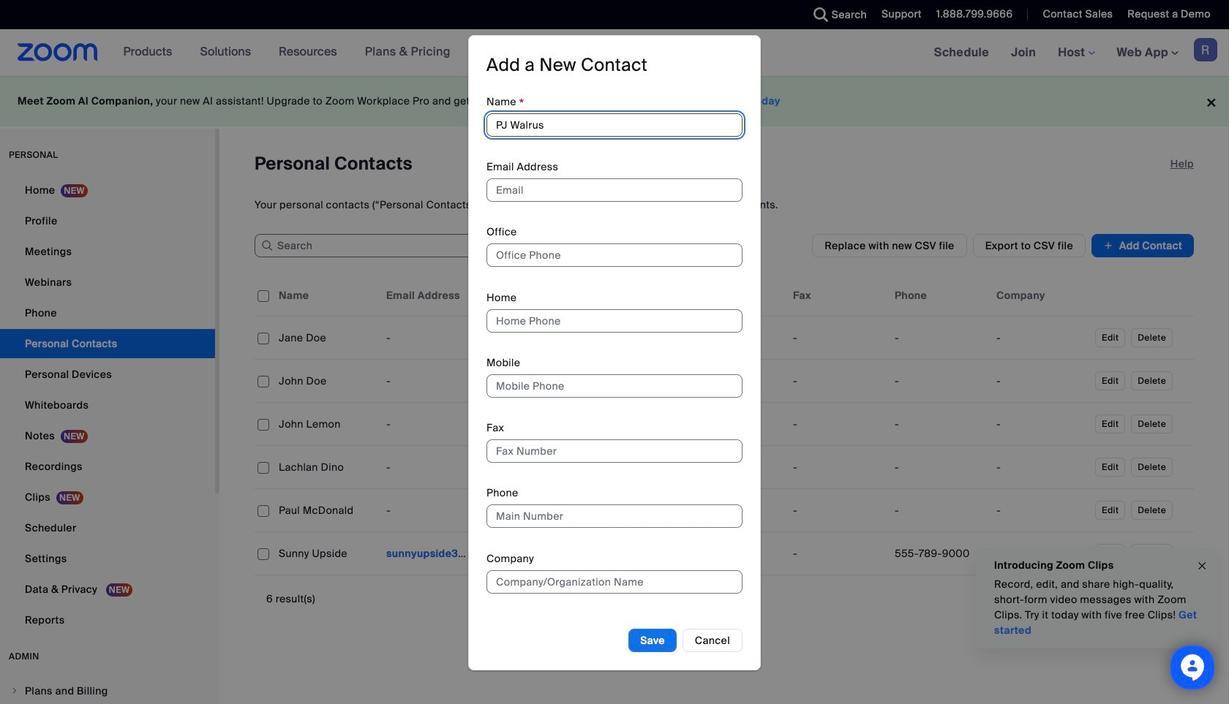 Task type: describe. For each thing, give the bounding box(es) containing it.
Office Phone text field
[[487, 244, 743, 267]]

Email text field
[[487, 179, 743, 202]]

Company/Organization Name text field
[[487, 570, 743, 594]]

Mobile Phone text field
[[487, 374, 743, 398]]

Fax Number text field
[[487, 440, 743, 463]]

close image
[[1196, 558, 1208, 575]]

product information navigation
[[112, 29, 462, 76]]



Task type: vqa. For each thing, say whether or not it's contained in the screenshot.
Cloud Storage Unlimited
no



Task type: locate. For each thing, give the bounding box(es) containing it.
add image
[[1103, 239, 1114, 253]]

personal menu menu
[[0, 176, 215, 637]]

Home Phone text field
[[487, 309, 743, 333]]

cell
[[273, 323, 380, 353], [380, 323, 482, 353], [482, 323, 584, 353], [584, 323, 686, 353], [686, 323, 787, 353], [787, 323, 889, 353], [889, 323, 991, 353], [991, 323, 1092, 353], [273, 367, 380, 396], [380, 367, 482, 396], [482, 367, 584, 396], [584, 367, 686, 396], [686, 367, 787, 396], [787, 367, 889, 396], [889, 367, 991, 396], [991, 367, 1092, 396], [273, 410, 380, 439], [380, 410, 482, 439], [482, 410, 584, 439], [584, 410, 686, 439], [686, 410, 787, 439], [787, 410, 889, 439], [889, 410, 991, 439], [991, 410, 1092, 439], [273, 453, 380, 482], [380, 453, 482, 482], [482, 453, 584, 482], [584, 453, 686, 482], [686, 453, 787, 482], [787, 453, 889, 482], [889, 453, 991, 482], [991, 453, 1092, 482], [273, 496, 380, 525], [380, 496, 482, 525], [482, 496, 584, 525], [584, 496, 686, 525], [686, 496, 787, 525], [787, 496, 889, 525], [889, 496, 991, 525], [991, 496, 1092, 525], [273, 539, 380, 569], [380, 539, 482, 569], [482, 539, 584, 569], [584, 539, 686, 569], [686, 539, 787, 569], [787, 539, 889, 569], [889, 539, 991, 569], [991, 539, 1092, 569]]

First and Last Name text field
[[487, 113, 743, 137]]

application
[[255, 275, 1194, 576]]

Main Number text field
[[487, 505, 743, 528]]

Search Contacts Input text field
[[255, 234, 474, 258]]

meetings navigation
[[923, 29, 1229, 77]]

banner
[[0, 29, 1229, 77]]

footer
[[0, 76, 1229, 127]]

dialog
[[468, 35, 761, 671]]



